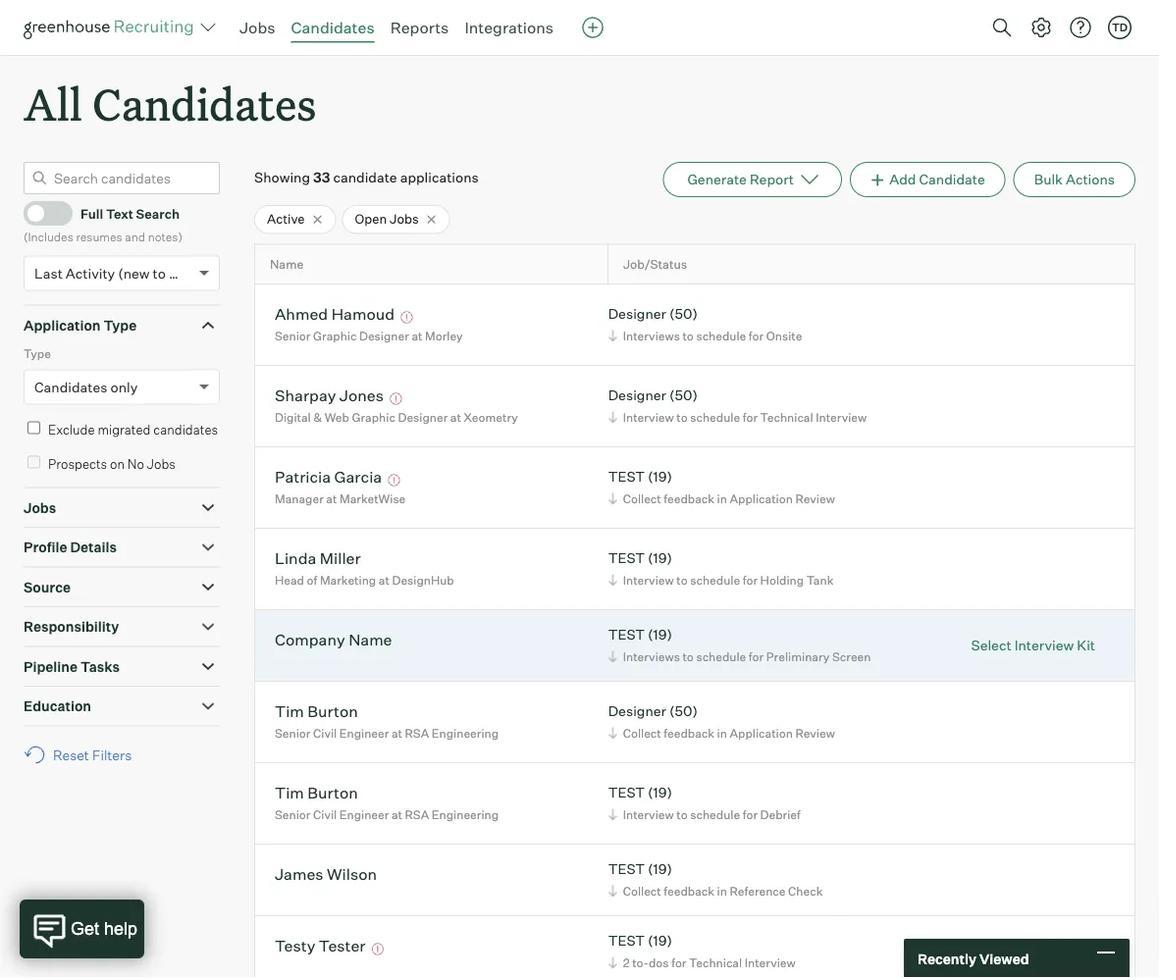 Task type: describe. For each thing, give the bounding box(es) containing it.
feedback for designer (50) collect feedback in application review
[[664, 726, 715, 741]]

application for test (19)
[[730, 492, 793, 506]]

jobs right open
[[390, 211, 419, 227]]

ahmed
[[275, 304, 328, 324]]

search
[[136, 206, 180, 221]]

add candidate
[[890, 171, 985, 188]]

test (19) 2 to-dos for technical interview
[[608, 933, 796, 971]]

patricia
[[275, 467, 331, 487]]

pipeline tasks
[[24, 658, 120, 676]]

(new
[[118, 265, 150, 282]]

all
[[24, 75, 82, 133]]

in for designer (50) collect feedback in application review
[[717, 726, 727, 741]]

senior for test (19)
[[275, 808, 311, 822]]

engineer for test (19)
[[340, 808, 389, 822]]

(19) for test (19) 2 to-dos for technical interview
[[648, 933, 672, 950]]

all candidates
[[24, 75, 317, 133]]

patricia garcia link
[[275, 467, 382, 490]]

test for test (19) interview to schedule for holding tank
[[608, 550, 645, 567]]

candidates for candidates only
[[34, 379, 107, 396]]

recently viewed
[[918, 951, 1029, 968]]

james wilson
[[275, 865, 377, 884]]

exclude migrated candidates
[[48, 422, 218, 438]]

designhub
[[392, 573, 454, 588]]

&
[[314, 410, 322, 425]]

of
[[307, 573, 317, 588]]

prospects on no jobs
[[48, 456, 176, 472]]

33
[[313, 169, 330, 186]]

bulk actions
[[1035, 171, 1115, 188]]

company
[[275, 630, 345, 650]]

linda
[[275, 548, 316, 568]]

test for test (19) collect feedback in application review
[[608, 468, 645, 486]]

marketing
[[320, 573, 376, 588]]

engineering for test (19)
[[432, 808, 499, 822]]

digital & web graphic designer at xeometry
[[275, 410, 518, 425]]

company name link
[[275, 630, 392, 653]]

td button
[[1108, 16, 1132, 39]]

type element
[[24, 345, 220, 419]]

1 vertical spatial candidates
[[92, 75, 317, 133]]

designer for designer (50) collect feedback in application review
[[608, 703, 667, 720]]

to for test (19) interview to schedule for debrief
[[677, 808, 688, 822]]

burton for designer
[[308, 702, 358, 721]]

schedule for test (19) interview to schedule for debrief
[[690, 808, 740, 822]]

designer (50) collect feedback in application review
[[608, 703, 835, 741]]

(50) for ahmed hamoud
[[670, 306, 698, 323]]

collect for test (19) collect feedback in application review
[[623, 492, 661, 506]]

testy tester link
[[275, 936, 366, 959]]

testy tester has been in technical interview for more than 14 days image
[[369, 944, 387, 956]]

manager
[[275, 492, 324, 506]]

greenhouse recruiting image
[[24, 16, 200, 39]]

digital
[[275, 410, 311, 425]]

Exclude migrated candidates checkbox
[[27, 422, 40, 435]]

jobs right no
[[147, 456, 176, 472]]

jobs up profile
[[24, 499, 56, 517]]

candidates only
[[34, 379, 138, 396]]

(50) inside designer (50) collect feedback in application review
[[670, 703, 698, 720]]

garcia
[[334, 467, 382, 487]]

test (19) interviews to schedule for preliminary screen
[[608, 627, 871, 664]]

candidates for candidates
[[291, 18, 375, 37]]

test for test (19) interview to schedule for debrief
[[608, 785, 645, 802]]

configure image
[[1030, 16, 1053, 39]]

2
[[623, 956, 630, 971]]

reports link
[[390, 18, 449, 37]]

sharpay
[[275, 386, 336, 405]]

at inside the linda miller head of marketing at designhub
[[379, 573, 390, 588]]

engineer for designer (50)
[[340, 726, 389, 741]]

james wilson link
[[275, 865, 377, 887]]

in for test (19) collect feedback in application review
[[717, 492, 727, 506]]

linda miller link
[[275, 548, 361, 571]]

candidates only option
[[34, 379, 138, 396]]

application type
[[24, 317, 137, 334]]

to-
[[632, 956, 649, 971]]

jobs link
[[240, 18, 275, 37]]

0 vertical spatial graphic
[[313, 329, 357, 343]]

linda miller head of marketing at designhub
[[275, 548, 454, 588]]

integrations
[[465, 18, 554, 37]]

burton for test
[[308, 783, 358, 803]]

(19) for test (19) interview to schedule for debrief
[[648, 785, 672, 802]]

generate report
[[688, 171, 794, 188]]

last activity (new to old) option
[[34, 265, 194, 282]]

preliminary
[[767, 650, 830, 664]]

checkmark image
[[32, 206, 47, 220]]

jobs left candidates link at the left top
[[240, 18, 275, 37]]

responsibility
[[24, 619, 119, 636]]

profile details
[[24, 539, 117, 556]]

for for test (19) interview to schedule for holding tank
[[743, 573, 758, 588]]

profile
[[24, 539, 67, 556]]

for for designer (50) interviews to schedule for onsite
[[749, 329, 764, 343]]

notes)
[[148, 229, 183, 244]]

senior for designer (50)
[[275, 726, 311, 741]]

full text search (includes resumes and notes)
[[24, 206, 183, 244]]

active
[[267, 211, 305, 227]]

activity
[[66, 265, 115, 282]]

ahmed hamoud
[[275, 304, 395, 324]]

interviews for designer
[[623, 329, 680, 343]]

generate report button
[[663, 162, 842, 198]]

engineering for designer (50)
[[432, 726, 499, 741]]

and
[[125, 229, 145, 244]]

td
[[1112, 21, 1128, 34]]

0 horizontal spatial type
[[24, 347, 51, 361]]

technical for (19)
[[689, 956, 742, 971]]

interview inside test (19) 2 to-dos for technical interview
[[745, 956, 796, 971]]

candidates
[[153, 422, 218, 438]]

tim burton link for designer
[[275, 702, 358, 724]]

(19) for test (19) collect feedback in reference check
[[648, 861, 672, 878]]

schedule for test (19) interviews to schedule for preliminary screen
[[696, 650, 746, 664]]

debrief
[[760, 808, 801, 822]]

ahmed hamoud link
[[275, 304, 395, 327]]

schedule for test (19) interview to schedule for holding tank
[[690, 573, 740, 588]]

integrations link
[[465, 18, 554, 37]]

to for designer (50) interviews to schedule for onsite
[[683, 329, 694, 343]]

interviews to schedule for preliminary screen link
[[605, 648, 876, 666]]

test for test (19) interviews to schedule for preliminary screen
[[608, 627, 645, 644]]

dos
[[649, 956, 669, 971]]

td button
[[1104, 12, 1136, 43]]



Task type: locate. For each thing, give the bounding box(es) containing it.
feedback up test (19) interview to schedule for debrief
[[664, 726, 715, 741]]

holding
[[760, 573, 804, 588]]

1 vertical spatial engineer
[[340, 808, 389, 822]]

burton down company name "link"
[[308, 702, 358, 721]]

for
[[749, 329, 764, 343], [743, 410, 758, 425], [743, 573, 758, 588], [749, 650, 764, 664], [743, 808, 758, 822], [672, 956, 687, 971]]

type down last activity (new to old) option
[[104, 317, 137, 334]]

5 test from the top
[[608, 861, 645, 878]]

showing 33 candidate applications
[[254, 169, 479, 186]]

2 vertical spatial candidates
[[34, 379, 107, 396]]

interviews down job/status
[[623, 329, 680, 343]]

collect for test (19) collect feedback in reference check
[[623, 884, 661, 899]]

test (19) interview to schedule for holding tank
[[608, 550, 834, 588]]

(19) for test (19) interview to schedule for holding tank
[[648, 550, 672, 567]]

to up test (19) interviews to schedule for preliminary screen
[[677, 573, 688, 588]]

schedule left onsite
[[696, 329, 746, 343]]

(19)
[[648, 468, 672, 486], [648, 550, 672, 567], [648, 627, 672, 644], [648, 785, 672, 802], [648, 861, 672, 878], [648, 933, 672, 950]]

interview for test (19) interview to schedule for holding tank
[[623, 573, 674, 588]]

to for test (19) interview to schedule for holding tank
[[677, 573, 688, 588]]

test inside test (19) interviews to schedule for preliminary screen
[[608, 627, 645, 644]]

1 (19) from the top
[[648, 468, 672, 486]]

1 vertical spatial tim burton link
[[275, 783, 358, 806]]

2 (50) from the top
[[670, 387, 698, 404]]

tim burton senior civil engineer at rsa engineering for test
[[275, 783, 499, 822]]

senior down company at the bottom of the page
[[275, 726, 311, 741]]

candidates link
[[291, 18, 375, 37]]

testy tester
[[275, 936, 366, 956]]

to up test (19) collect feedback in application review
[[677, 410, 688, 425]]

(19) inside test (19) interview to schedule for debrief
[[648, 785, 672, 802]]

2 (19) from the top
[[648, 550, 672, 567]]

in up test (19) interview to schedule for debrief
[[717, 726, 727, 741]]

3 (50) from the top
[[670, 703, 698, 720]]

senior down ahmed
[[275, 329, 311, 343]]

1 vertical spatial tim burton senior civil engineer at rsa engineering
[[275, 783, 499, 822]]

(19) inside test (19) collect feedback in reference check
[[648, 861, 672, 878]]

(50) for sharpay jones
[[670, 387, 698, 404]]

check
[[788, 884, 823, 899]]

to up test (19) collect feedback in reference check
[[677, 808, 688, 822]]

graphic down ahmed hamoud link
[[313, 329, 357, 343]]

add
[[890, 171, 916, 188]]

0 vertical spatial collect
[[623, 492, 661, 506]]

1 engineering from the top
[[432, 726, 499, 741]]

0 vertical spatial feedback
[[664, 492, 715, 506]]

1 burton from the top
[[308, 702, 358, 721]]

1 vertical spatial type
[[24, 347, 51, 361]]

viewed
[[980, 951, 1029, 968]]

2 vertical spatial senior
[[275, 808, 311, 822]]

0 vertical spatial in
[[717, 492, 727, 506]]

review for (50)
[[796, 726, 835, 741]]

interviews inside designer (50) interviews to schedule for onsite
[[623, 329, 680, 343]]

tim burton link
[[275, 702, 358, 724], [275, 783, 358, 806]]

burton
[[308, 702, 358, 721], [308, 783, 358, 803]]

sharpay jones
[[275, 386, 384, 405]]

bulk actions link
[[1014, 162, 1136, 198]]

1 rsa from the top
[[405, 726, 429, 741]]

1 vertical spatial collect feedback in application review link
[[605, 724, 840, 743]]

report
[[750, 171, 794, 188]]

for left preliminary
[[749, 650, 764, 664]]

(19) for test (19) collect feedback in application review
[[648, 468, 672, 486]]

designer for designer (50) interview to schedule for technical interview
[[608, 387, 667, 404]]

to inside test (19) interviews to schedule for preliminary screen
[[683, 650, 694, 664]]

collect feedback in reference check link
[[605, 882, 828, 901]]

1 vertical spatial (50)
[[670, 387, 698, 404]]

2 vertical spatial (50)
[[670, 703, 698, 720]]

search image
[[991, 16, 1014, 39]]

1 interviews from the top
[[623, 329, 680, 343]]

technical down onsite
[[760, 410, 814, 425]]

in for test (19) collect feedback in reference check
[[717, 884, 727, 899]]

2 vertical spatial collect
[[623, 884, 661, 899]]

2 civil from the top
[[313, 808, 337, 822]]

(19) inside test (19) interviews to schedule for preliminary screen
[[648, 627, 672, 644]]

to inside test (19) interview to schedule for debrief
[[677, 808, 688, 822]]

0 horizontal spatial name
[[270, 257, 304, 272]]

0 vertical spatial tim
[[275, 702, 304, 721]]

details
[[70, 539, 117, 556]]

candidates down jobs link
[[92, 75, 317, 133]]

senior graphic designer at morley
[[275, 329, 463, 343]]

application down last
[[24, 317, 101, 334]]

application inside test (19) collect feedback in application review
[[730, 492, 793, 506]]

showing
[[254, 169, 310, 186]]

filters
[[92, 747, 132, 764]]

1 (50) from the top
[[670, 306, 698, 323]]

0 vertical spatial engineer
[[340, 726, 389, 741]]

2 rsa from the top
[[405, 808, 429, 822]]

recently
[[918, 951, 977, 968]]

test (19) interview to schedule for debrief
[[608, 785, 801, 822]]

burton up james wilson
[[308, 783, 358, 803]]

0 vertical spatial tim burton senior civil engineer at rsa engineering
[[275, 702, 499, 741]]

interviews to schedule for onsite link
[[605, 327, 807, 345]]

in up the test (19) interview to schedule for holding tank
[[717, 492, 727, 506]]

collect for designer (50) collect feedback in application review
[[623, 726, 661, 741]]

(19) inside the test (19) interview to schedule for holding tank
[[648, 550, 672, 567]]

interview inside the test (19) interview to schedule for holding tank
[[623, 573, 674, 588]]

to left old) at the top left
[[153, 265, 166, 282]]

(50) up the interviews to schedule for onsite link
[[670, 306, 698, 323]]

for left debrief
[[743, 808, 758, 822]]

candidates inside type element
[[34, 379, 107, 396]]

0 vertical spatial collect feedback in application review link
[[605, 490, 840, 508]]

graphic down jones
[[352, 410, 396, 425]]

1 vertical spatial review
[[796, 726, 835, 741]]

schedule inside designer (50) interviews to schedule for onsite
[[696, 329, 746, 343]]

(50) inside designer (50) interview to schedule for technical interview
[[670, 387, 698, 404]]

1 test from the top
[[608, 468, 645, 486]]

prospects
[[48, 456, 107, 472]]

for left holding
[[743, 573, 758, 588]]

senior up james
[[275, 808, 311, 822]]

2 tim burton link from the top
[[275, 783, 358, 806]]

civil for test (19)
[[313, 808, 337, 822]]

interview for designer (50) interview to schedule for technical interview
[[623, 410, 674, 425]]

1 horizontal spatial technical
[[760, 410, 814, 425]]

interviews for test
[[623, 650, 680, 664]]

collect inside designer (50) collect feedback in application review
[[623, 726, 661, 741]]

civil
[[313, 726, 337, 741], [313, 808, 337, 822]]

1 horizontal spatial type
[[104, 317, 137, 334]]

test
[[608, 468, 645, 486], [608, 550, 645, 567], [608, 627, 645, 644], [608, 785, 645, 802], [608, 861, 645, 878], [608, 933, 645, 950]]

to inside the test (19) interview to schedule for holding tank
[[677, 573, 688, 588]]

reset
[[53, 747, 89, 764]]

feedback up the test (19) interview to schedule for holding tank
[[664, 492, 715, 506]]

schedule up designer (50) collect feedback in application review
[[696, 650, 746, 664]]

1 vertical spatial rsa
[[405, 808, 429, 822]]

morley
[[425, 329, 463, 343]]

collect feedback in application review link up the test (19) interview to schedule for holding tank
[[605, 490, 840, 508]]

to inside designer (50) interview to schedule for technical interview
[[677, 410, 688, 425]]

pipeline
[[24, 658, 78, 676]]

1 in from the top
[[717, 492, 727, 506]]

1 vertical spatial technical
[[689, 956, 742, 971]]

3 senior from the top
[[275, 808, 311, 822]]

sharpay jones has been in technical interview for more than 14 days image
[[387, 393, 405, 405]]

(50) down interviews to schedule for preliminary screen link on the right
[[670, 703, 698, 720]]

test (19) collect feedback in reference check
[[608, 861, 823, 899]]

feedback up test (19) 2 to-dos for technical interview
[[664, 884, 715, 899]]

interview to schedule for debrief link
[[605, 806, 806, 824]]

candidates right jobs link
[[291, 18, 375, 37]]

0 vertical spatial review
[[796, 492, 835, 506]]

feedback inside test (19) collect feedback in reference check
[[664, 884, 715, 899]]

review up tank
[[796, 492, 835, 506]]

1 tim burton link from the top
[[275, 702, 358, 724]]

at
[[412, 329, 423, 343], [450, 410, 461, 425], [326, 492, 337, 506], [379, 573, 390, 588], [392, 726, 403, 741], [392, 808, 403, 822]]

to inside designer (50) interviews to schedule for onsite
[[683, 329, 694, 343]]

to down job/status
[[683, 329, 694, 343]]

collect
[[623, 492, 661, 506], [623, 726, 661, 741], [623, 884, 661, 899]]

interview inside test (19) interview to schedule for debrief
[[623, 808, 674, 822]]

1 civil from the top
[[313, 726, 337, 741]]

review inside test (19) collect feedback in application review
[[796, 492, 835, 506]]

schedule up test (19) collect feedback in reference check
[[690, 808, 740, 822]]

1 vertical spatial collect
[[623, 726, 661, 741]]

feedback inside test (19) collect feedback in application review
[[664, 492, 715, 506]]

1 feedback from the top
[[664, 492, 715, 506]]

1 tim from the top
[[275, 702, 304, 721]]

1 review from the top
[[796, 492, 835, 506]]

0 vertical spatial (50)
[[670, 306, 698, 323]]

reports
[[390, 18, 449, 37]]

testy
[[275, 936, 315, 956]]

application for designer (50)
[[730, 726, 793, 741]]

1 vertical spatial in
[[717, 726, 727, 741]]

hamoud
[[331, 304, 395, 324]]

schedule up test (19) collect feedback in application review
[[690, 410, 740, 425]]

tester
[[319, 936, 366, 956]]

3 collect from the top
[[623, 884, 661, 899]]

2 collect feedback in application review link from the top
[[605, 724, 840, 743]]

open
[[355, 211, 387, 227]]

tim burton senior civil engineer at rsa engineering up "wilson"
[[275, 783, 499, 822]]

for inside test (19) 2 to-dos for technical interview
[[672, 956, 687, 971]]

in
[[717, 492, 727, 506], [717, 726, 727, 741], [717, 884, 727, 899]]

2 engineering from the top
[[432, 808, 499, 822]]

to for test (19) interviews to schedule for preliminary screen
[[683, 650, 694, 664]]

schedule inside the test (19) interview to schedule for holding tank
[[690, 573, 740, 588]]

6 (19) from the top
[[648, 933, 672, 950]]

1 vertical spatial engineering
[[432, 808, 499, 822]]

2 vertical spatial in
[[717, 884, 727, 899]]

0 vertical spatial senior
[[275, 329, 311, 343]]

technical right dos
[[689, 956, 742, 971]]

name down active
[[270, 257, 304, 272]]

for for test (19) interview to schedule for debrief
[[743, 808, 758, 822]]

only
[[110, 379, 138, 396]]

schedule for designer (50) interviews to schedule for onsite
[[696, 329, 746, 343]]

0 vertical spatial civil
[[313, 726, 337, 741]]

for for test (19) interviews to schedule for preliminary screen
[[749, 650, 764, 664]]

candidates up exclude
[[34, 379, 107, 396]]

in inside test (19) collect feedback in reference check
[[717, 884, 727, 899]]

1 tim burton senior civil engineer at rsa engineering from the top
[[275, 702, 499, 741]]

1 engineer from the top
[[340, 726, 389, 741]]

schedule inside test (19) interviews to schedule for preliminary screen
[[696, 650, 746, 664]]

0 vertical spatial technical
[[760, 410, 814, 425]]

exclude
[[48, 422, 95, 438]]

rsa for test (19)
[[405, 808, 429, 822]]

0 vertical spatial candidates
[[291, 18, 375, 37]]

2 burton from the top
[[308, 783, 358, 803]]

engineer down company name "link"
[[340, 726, 389, 741]]

1 horizontal spatial name
[[349, 630, 392, 650]]

2 review from the top
[[796, 726, 835, 741]]

technical for (50)
[[760, 410, 814, 425]]

tim
[[275, 702, 304, 721], [275, 783, 304, 803]]

1 vertical spatial feedback
[[664, 726, 715, 741]]

candidate
[[333, 169, 397, 186]]

schedule inside test (19) interview to schedule for debrief
[[690, 808, 740, 822]]

name right company at the bottom of the page
[[349, 630, 392, 650]]

sharpay jones link
[[275, 386, 384, 408]]

0 vertical spatial application
[[24, 317, 101, 334]]

collect inside test (19) collect feedback in reference check
[[623, 884, 661, 899]]

interviews inside test (19) interviews to schedule for preliminary screen
[[623, 650, 680, 664]]

3 test from the top
[[608, 627, 645, 644]]

2 vertical spatial application
[[730, 726, 793, 741]]

james
[[275, 865, 324, 884]]

schedule for designer (50) interview to schedule for technical interview
[[690, 410, 740, 425]]

civil up james wilson
[[313, 808, 337, 822]]

2 feedback from the top
[[664, 726, 715, 741]]

actions
[[1066, 171, 1115, 188]]

test (19) collect feedback in application review
[[608, 468, 835, 506]]

1 vertical spatial tim
[[275, 783, 304, 803]]

collect inside test (19) collect feedback in application review
[[623, 492, 661, 506]]

test for test (19) collect feedback in reference check
[[608, 861, 645, 878]]

interview to schedule for technical interview link
[[605, 408, 872, 427]]

for inside the test (19) interview to schedule for holding tank
[[743, 573, 758, 588]]

company name
[[275, 630, 392, 650]]

application inside designer (50) collect feedback in application review
[[730, 726, 793, 741]]

on
[[110, 456, 125, 472]]

1 vertical spatial burton
[[308, 783, 358, 803]]

0 horizontal spatial technical
[[689, 956, 742, 971]]

2 senior from the top
[[275, 726, 311, 741]]

source
[[24, 579, 71, 596]]

candidate
[[919, 171, 985, 188]]

0 vertical spatial burton
[[308, 702, 358, 721]]

xeometry
[[464, 410, 518, 425]]

2 tim from the top
[[275, 783, 304, 803]]

test inside test (19) collect feedback in application review
[[608, 468, 645, 486]]

rsa for designer (50)
[[405, 726, 429, 741]]

collect feedback in application review link for (50)
[[605, 724, 840, 743]]

(19) inside test (19) 2 to-dos for technical interview
[[648, 933, 672, 950]]

2 test from the top
[[608, 550, 645, 567]]

for inside designer (50) interview to schedule for technical interview
[[743, 410, 758, 425]]

1 vertical spatial senior
[[275, 726, 311, 741]]

for up test (19) collect feedback in application review
[[743, 410, 758, 425]]

review down preliminary
[[796, 726, 835, 741]]

designer inside designer (50) collect feedback in application review
[[608, 703, 667, 720]]

reference
[[730, 884, 786, 899]]

civil down company name "link"
[[313, 726, 337, 741]]

3 (19) from the top
[[648, 627, 672, 644]]

reset filters button
[[24, 737, 142, 774]]

interview to schedule for holding tank link
[[605, 571, 839, 590]]

bulk
[[1035, 171, 1063, 188]]

2 interviews from the top
[[623, 650, 680, 664]]

reset filters
[[53, 747, 132, 764]]

4 (19) from the top
[[648, 785, 672, 802]]

candidate reports are now available! apply filters and select "view in app" element
[[663, 162, 842, 198]]

test inside test (19) interview to schedule for debrief
[[608, 785, 645, 802]]

1 vertical spatial application
[[730, 492, 793, 506]]

2 vertical spatial feedback
[[664, 884, 715, 899]]

jones
[[340, 386, 384, 405]]

0 vertical spatial tim burton link
[[275, 702, 358, 724]]

0 vertical spatial type
[[104, 317, 137, 334]]

1 collect feedback in application review link from the top
[[605, 490, 840, 508]]

last activity (new to old)
[[34, 265, 194, 282]]

review inside designer (50) collect feedback in application review
[[796, 726, 835, 741]]

for inside designer (50) interviews to schedule for onsite
[[749, 329, 764, 343]]

feedback inside designer (50) collect feedback in application review
[[664, 726, 715, 741]]

text
[[106, 206, 133, 221]]

in inside test (19) collect feedback in application review
[[717, 492, 727, 506]]

test inside test (19) collect feedback in reference check
[[608, 861, 645, 878]]

3 feedback from the top
[[664, 884, 715, 899]]

2 engineer from the top
[[340, 808, 389, 822]]

technical inside designer (50) interview to schedule for technical interview
[[760, 410, 814, 425]]

job/status
[[623, 257, 687, 272]]

tim for designer
[[275, 702, 304, 721]]

(50) inside designer (50) interviews to schedule for onsite
[[670, 306, 698, 323]]

last
[[34, 265, 63, 282]]

patricia garcia has been in application review for more than 5 days image
[[385, 475, 403, 487]]

Search candidates field
[[24, 162, 220, 195]]

schedule left holding
[[690, 573, 740, 588]]

graphic
[[313, 329, 357, 343], [352, 410, 396, 425]]

(50) up 'interview to schedule for technical interview' link
[[670, 387, 698, 404]]

tim burton senior civil engineer at rsa engineering down company name "link"
[[275, 702, 499, 741]]

to for last activity (new to old)
[[153, 265, 166, 282]]

schedule inside designer (50) interview to schedule for technical interview
[[690, 410, 740, 425]]

review for (19)
[[796, 492, 835, 506]]

designer for designer (50) interviews to schedule for onsite
[[608, 306, 667, 323]]

2 collect from the top
[[623, 726, 661, 741]]

name inside company name "link"
[[349, 630, 392, 650]]

feedback for test (19) collect feedback in reference check
[[664, 884, 715, 899]]

for left onsite
[[749, 329, 764, 343]]

to up designer (50) collect feedback in application review
[[683, 650, 694, 664]]

to for designer (50) interview to schedule for technical interview
[[677, 410, 688, 425]]

designer (50) interviews to schedule for onsite
[[608, 306, 802, 343]]

collect feedback in application review link for (19)
[[605, 490, 840, 508]]

0 vertical spatial rsa
[[405, 726, 429, 741]]

2 in from the top
[[717, 726, 727, 741]]

(19) inside test (19) collect feedback in application review
[[648, 468, 672, 486]]

tim for test
[[275, 783, 304, 803]]

test inside the test (19) interview to schedule for holding tank
[[608, 550, 645, 567]]

1 collect from the top
[[623, 492, 661, 506]]

tim burton senior civil engineer at rsa engineering for designer
[[275, 702, 499, 741]]

designer inside designer (50) interviews to schedule for onsite
[[608, 306, 667, 323]]

Prospects on No Jobs checkbox
[[27, 456, 40, 469]]

test for test (19) 2 to-dos for technical interview
[[608, 933, 645, 950]]

test inside test (19) 2 to-dos for technical interview
[[608, 933, 645, 950]]

for right dos
[[672, 956, 687, 971]]

3 in from the top
[[717, 884, 727, 899]]

tim down company at the bottom of the page
[[275, 702, 304, 721]]

4 test from the top
[[608, 785, 645, 802]]

in inside designer (50) collect feedback in application review
[[717, 726, 727, 741]]

tim burton link for test
[[275, 783, 358, 806]]

application up the test (19) interview to schedule for holding tank
[[730, 492, 793, 506]]

applications
[[400, 169, 479, 186]]

designer
[[608, 306, 667, 323], [359, 329, 409, 343], [608, 387, 667, 404], [398, 410, 448, 425], [608, 703, 667, 720]]

engineer up "wilson"
[[340, 808, 389, 822]]

(19) for test (19) interviews to schedule for preliminary screen
[[648, 627, 672, 644]]

1 vertical spatial graphic
[[352, 410, 396, 425]]

tim up james
[[275, 783, 304, 803]]

interview for test (19) interview to schedule for debrief
[[623, 808, 674, 822]]

2 tim burton senior civil engineer at rsa engineering from the top
[[275, 783, 499, 822]]

0 vertical spatial engineering
[[432, 726, 499, 741]]

6 test from the top
[[608, 933, 645, 950]]

to
[[153, 265, 166, 282], [683, 329, 694, 343], [677, 410, 688, 425], [677, 573, 688, 588], [683, 650, 694, 664], [677, 808, 688, 822]]

application down interviews to schedule for preliminary screen link on the right
[[730, 726, 793, 741]]

for inside test (19) interviews to schedule for preliminary screen
[[749, 650, 764, 664]]

head
[[275, 573, 304, 588]]

collect feedback in application review link up test (19) interview to schedule for debrief
[[605, 724, 840, 743]]

type down application type
[[24, 347, 51, 361]]

1 senior from the top
[[275, 329, 311, 343]]

in left 'reference'
[[717, 884, 727, 899]]

feedback for test (19) collect feedback in application review
[[664, 492, 715, 506]]

for for test (19) 2 to-dos for technical interview
[[672, 956, 687, 971]]

5 (19) from the top
[[648, 861, 672, 878]]

1 vertical spatial name
[[349, 630, 392, 650]]

ahmed hamoud has been in onsite for more than 21 days image
[[398, 312, 416, 324]]

civil for designer (50)
[[313, 726, 337, 741]]

tim burton senior civil engineer at rsa engineering
[[275, 702, 499, 741], [275, 783, 499, 822]]

rsa
[[405, 726, 429, 741], [405, 808, 429, 822]]

tim burton link down company at the bottom of the page
[[275, 702, 358, 724]]

resumes
[[76, 229, 122, 244]]

interviews up designer (50) collect feedback in application review
[[623, 650, 680, 664]]

designer inside designer (50) interview to schedule for technical interview
[[608, 387, 667, 404]]

technical inside test (19) 2 to-dos for technical interview
[[689, 956, 742, 971]]

tim burton link up james wilson
[[275, 783, 358, 806]]

0 vertical spatial interviews
[[623, 329, 680, 343]]

1 vertical spatial civil
[[313, 808, 337, 822]]

1 vertical spatial interviews
[[623, 650, 680, 664]]

0 vertical spatial name
[[270, 257, 304, 272]]

for inside test (19) interview to schedule for debrief
[[743, 808, 758, 822]]

for for designer (50) interview to schedule for technical interview
[[743, 410, 758, 425]]

screen
[[832, 650, 871, 664]]

schedule
[[696, 329, 746, 343], [690, 410, 740, 425], [690, 573, 740, 588], [696, 650, 746, 664], [690, 808, 740, 822]]



Task type: vqa. For each thing, say whether or not it's contained in the screenshot.
Bulk Import
no



